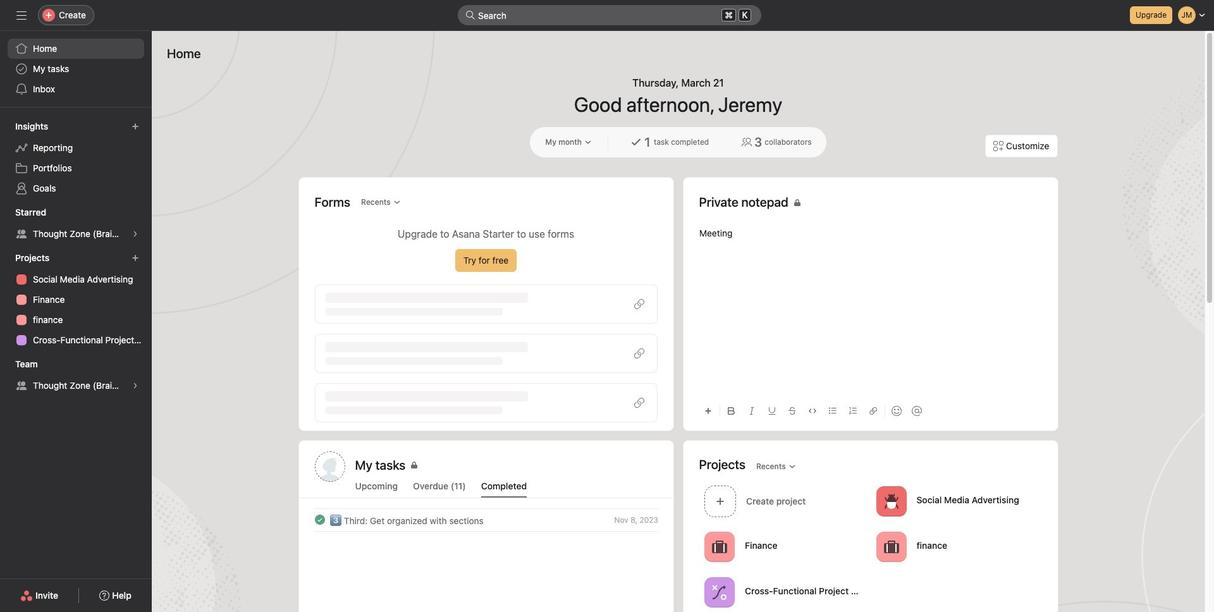 Task type: describe. For each thing, give the bounding box(es) containing it.
see details, thought zone (brainstorm space) image for the teams element
[[132, 382, 139, 390]]

link image
[[869, 407, 877, 415]]

global element
[[0, 31, 152, 107]]

bug image
[[883, 494, 899, 509]]

briefcase image
[[883, 539, 899, 554]]

insights element
[[0, 115, 152, 201]]

new project or portfolio image
[[132, 254, 139, 262]]

at mention image
[[912, 406, 922, 416]]

Completed checkbox
[[312, 512, 327, 527]]

briefcase image
[[712, 539, 727, 554]]

see details, thought zone (brainstorm space) image for starred 'element'
[[132, 230, 139, 238]]

code image
[[808, 407, 816, 415]]

new insights image
[[132, 123, 139, 130]]

prominent image
[[465, 10, 476, 20]]

projects element
[[0, 247, 152, 353]]

strikethrough image
[[788, 407, 796, 415]]

emoji image
[[891, 406, 901, 416]]

Search tasks, projects, and more text field
[[458, 5, 761, 25]]



Task type: locate. For each thing, give the bounding box(es) containing it.
completed image
[[312, 512, 327, 527]]

see details, thought zone (brainstorm space) image inside starred 'element'
[[132, 230, 139, 238]]

see details, thought zone (brainstorm space) image inside the teams element
[[132, 382, 139, 390]]

1 vertical spatial see details, thought zone (brainstorm space) image
[[132, 382, 139, 390]]

add profile photo image
[[315, 451, 345, 482]]

starred element
[[0, 201, 152, 247]]

line_and_symbols image
[[712, 585, 727, 600]]

bulleted list image
[[829, 407, 836, 415]]

toolbar
[[699, 396, 1042, 425]]

numbered list image
[[849, 407, 857, 415]]

bold image
[[728, 407, 735, 415]]

underline image
[[768, 407, 776, 415]]

teams element
[[0, 353, 152, 398]]

1 see details, thought zone (brainstorm space) image from the top
[[132, 230, 139, 238]]

list item
[[699, 482, 871, 520], [299, 508, 673, 531]]

2 see details, thought zone (brainstorm space) image from the top
[[132, 382, 139, 390]]

italics image
[[748, 407, 755, 415]]

see details, thought zone (brainstorm space) image
[[132, 230, 139, 238], [132, 382, 139, 390]]

1 horizontal spatial list item
[[699, 482, 871, 520]]

None field
[[458, 5, 761, 25]]

insert an object image
[[704, 407, 712, 415]]

0 vertical spatial see details, thought zone (brainstorm space) image
[[132, 230, 139, 238]]

0 horizontal spatial list item
[[299, 508, 673, 531]]

hide sidebar image
[[16, 10, 27, 20]]



Task type: vqa. For each thing, say whether or not it's contained in the screenshot.
work
no



